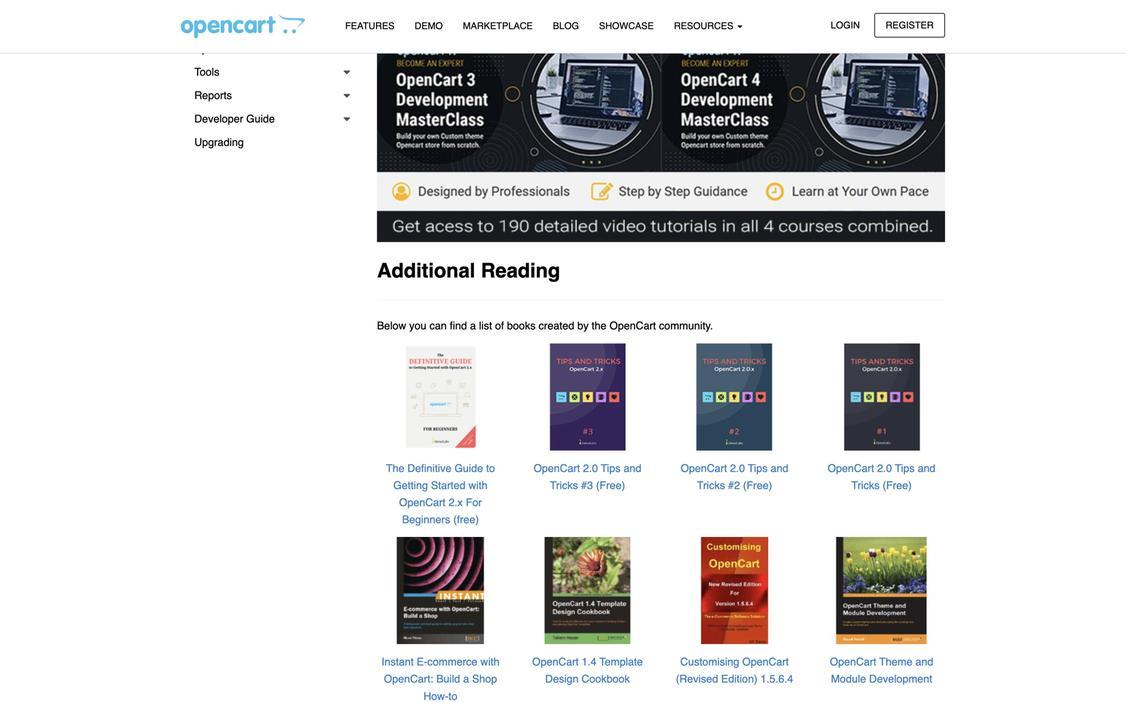 Task type: describe. For each thing, give the bounding box(es) containing it.
the definitive guide to getting started with opencart 2.x for beginners (free) link
[[386, 462, 495, 526]]

opencart 2.0 tips and tricks (free)
[[828, 462, 936, 492]]

developer guide link
[[181, 107, 357, 131]]

2.0 for (free)
[[877, 462, 892, 475]]

by
[[577, 320, 589, 332]]

showcase link
[[589, 14, 664, 38]]

customising opencart (revised edition) 1.5.6.4
[[676, 656, 793, 686]]

development
[[869, 673, 932, 686]]

0 horizontal spatial guide
[[246, 113, 275, 125]]

of
[[495, 320, 504, 332]]

opencart theme and module development image
[[827, 537, 936, 646]]

design
[[545, 673, 579, 686]]

blog link
[[543, 14, 589, 38]]

module
[[831, 673, 866, 686]]

0 vertical spatial a
[[470, 320, 476, 332]]

with inside 'the definitive guide to getting started with opencart 2.x for beginners (free)'
[[469, 479, 488, 492]]

opencart inside customising opencart (revised edition) 1.5.6.4
[[742, 656, 789, 669]]

opencart inside opencart 2.0 tips and tricks #2 (free)
[[681, 462, 727, 475]]

instant e-commerce with opencart: build a shop how-to
[[382, 656, 500, 703]]

opencart inside 'the definitive guide to getting started with opencart 2.x for beginners (free)'
[[399, 497, 446, 509]]

(free) inside opencart 2.0 tips and tricks (free)
[[883, 479, 912, 492]]

#2
[[728, 479, 740, 492]]

opencart inside 'opencart 2.0 tips and tricks #3 (free)'
[[534, 462, 580, 475]]

you
[[409, 320, 427, 332]]

developer guide
[[194, 113, 275, 125]]

reports
[[194, 89, 232, 102]]

can
[[430, 320, 447, 332]]

features link
[[335, 14, 405, 38]]

edition)
[[721, 673, 758, 686]]

opencart inside opencart 2.0 tips and tricks (free)
[[828, 462, 874, 475]]

guide inside 'the definitive guide to getting started with opencart 2.x for beginners (free)'
[[455, 462, 483, 475]]

tools
[[194, 66, 219, 78]]

tips for (free)
[[895, 462, 915, 475]]

customising opencart (revised edition) 1.5.6.4 image
[[680, 537, 789, 646]]

features
[[345, 20, 395, 31]]

created
[[539, 320, 574, 332]]

opencart 2.0 tips and tricks #2 (free)
[[681, 462, 789, 492]]

tips for #3
[[601, 462, 621, 475]]

opencart 2.0 tips and tricks (free) link
[[828, 462, 936, 492]]

beginners
[[402, 514, 450, 526]]

started
[[431, 479, 466, 492]]

build
[[436, 673, 460, 686]]

2.0 for #3
[[583, 462, 598, 475]]

opencart inside opencart theme and module development
[[830, 656, 876, 669]]

e-
[[417, 656, 427, 669]]

tools link
[[181, 60, 357, 84]]

reading
[[481, 260, 560, 283]]

instant
[[382, 656, 414, 669]]

how-
[[424, 691, 449, 703]]

to inside instant e-commerce with opencart: build a shop how-to
[[449, 691, 457, 703]]

2.0 for #2
[[730, 462, 745, 475]]

register
[[886, 20, 934, 30]]

opencart 2.0 tips and tricks #3 (free) link
[[534, 462, 642, 492]]

demo
[[415, 20, 443, 31]]

definitive
[[407, 462, 452, 475]]

cookbook
[[582, 673, 630, 686]]

tricks for (free)
[[851, 479, 880, 492]]

below
[[377, 320, 406, 332]]

marketplace
[[463, 20, 533, 31]]

opencart 2.0 tips and tricks #3 (free)
[[534, 462, 642, 492]]

below you can find a list of books created by the opencart community.
[[377, 320, 713, 332]]

login link
[[819, 13, 871, 37]]

opencart inside opencart 1.4 template design cookbook
[[532, 656, 579, 669]]

tricks for #2
[[697, 479, 725, 492]]

opencart 1.4 template design cookbook image
[[533, 537, 642, 646]]

register link
[[874, 13, 945, 37]]

#3
[[581, 479, 593, 492]]

customising opencart (revised edition) 1.5.6.4 link
[[676, 656, 793, 686]]

community.
[[659, 320, 713, 332]]

list
[[479, 320, 492, 332]]

upgrading
[[194, 136, 244, 148]]

opencart 1.4 template design cookbook link
[[532, 656, 643, 686]]

resources link
[[664, 14, 753, 38]]

to inside 'the definitive guide to getting started with opencart 2.x for beginners (free)'
[[486, 462, 495, 475]]

1.5.6.4
[[761, 673, 793, 686]]



Task type: vqa. For each thing, say whether or not it's contained in the screenshot.
'Below you can find a list of books created by the OpenCart community.'
yes



Task type: locate. For each thing, give the bounding box(es) containing it.
guide down reports link
[[246, 113, 275, 125]]

0 horizontal spatial 2.0
[[583, 462, 598, 475]]

1 (free) from the left
[[596, 479, 625, 492]]

opencart 2.0 tips and tricks #2 (free) link
[[681, 462, 789, 492]]

(free)
[[453, 514, 479, 526]]

2.0
[[583, 462, 598, 475], [730, 462, 745, 475], [877, 462, 892, 475]]

0 horizontal spatial tricks
[[550, 479, 578, 492]]

and inside opencart theme and module development
[[916, 656, 933, 669]]

a right the build on the left
[[463, 673, 469, 686]]

1 horizontal spatial tips
[[748, 462, 768, 475]]

template
[[599, 656, 643, 669]]

3 (free) from the left
[[883, 479, 912, 492]]

2.0 inside opencart 2.0 tips and tricks #2 (free)
[[730, 462, 745, 475]]

1 horizontal spatial guide
[[455, 462, 483, 475]]

0 vertical spatial guide
[[246, 113, 275, 125]]

with inside instant e-commerce with opencart: build a shop how-to
[[480, 656, 500, 669]]

opencart tips and tricks part 2 image
[[680, 343, 789, 452]]

for
[[466, 497, 482, 509]]

shop
[[472, 673, 497, 686]]

1 vertical spatial a
[[463, 673, 469, 686]]

2 horizontal spatial tricks
[[851, 479, 880, 492]]

tips for #2
[[748, 462, 768, 475]]

demo link
[[405, 14, 453, 38]]

1 vertical spatial to
[[449, 691, 457, 703]]

a left list
[[470, 320, 476, 332]]

developer
[[194, 113, 243, 125]]

with up 'for' at the bottom of page
[[469, 479, 488, 492]]

(free) inside opencart 2.0 tips and tricks #2 (free)
[[743, 479, 772, 492]]

tips inside 'opencart 2.0 tips and tricks #3 (free)'
[[601, 462, 621, 475]]

opencart
[[610, 320, 656, 332], [534, 462, 580, 475], [681, 462, 727, 475], [828, 462, 874, 475], [399, 497, 446, 509], [532, 656, 579, 669], [742, 656, 789, 669], [830, 656, 876, 669]]

2 horizontal spatial (free)
[[883, 479, 912, 492]]

(revised
[[676, 673, 718, 686]]

to
[[486, 462, 495, 475], [449, 691, 457, 703]]

1 vertical spatial guide
[[455, 462, 483, 475]]

a inside instant e-commerce with opencart: build a shop how-to
[[463, 673, 469, 686]]

(free)
[[596, 479, 625, 492], [743, 479, 772, 492], [883, 479, 912, 492]]

additional reading
[[377, 260, 560, 283]]

2.x
[[449, 497, 463, 509]]

system
[[194, 42, 230, 55]]

the definitive guide to getting started with opencart 2.x for beginners (free)
[[386, 462, 495, 526]]

3 tips from the left
[[895, 462, 915, 475]]

tricks
[[550, 479, 578, 492], [697, 479, 725, 492], [851, 479, 880, 492]]

getting
[[393, 479, 428, 492]]

1 horizontal spatial tricks
[[697, 479, 725, 492]]

system link
[[181, 37, 357, 60]]

0 horizontal spatial a
[[463, 673, 469, 686]]

and inside opencart 2.0 tips and tricks (free)
[[918, 462, 936, 475]]

marketplace link
[[453, 14, 543, 38]]

tricks inside opencart 2.0 tips and tricks #2 (free)
[[697, 479, 725, 492]]

1 horizontal spatial to
[[486, 462, 495, 475]]

instant e-commerce with opencart: build a shop how-to image
[[386, 537, 495, 646]]

2 horizontal spatial tips
[[895, 462, 915, 475]]

tricks inside 'opencart 2.0 tips and tricks #3 (free)'
[[550, 479, 578, 492]]

opencart - open source shopping cart solution image
[[181, 14, 305, 38]]

a
[[470, 320, 476, 332], [463, 673, 469, 686]]

additional
[[377, 260, 475, 283]]

(free) for #2
[[743, 479, 772, 492]]

the definitive guide to getting started with opencart 2.x for beginners image
[[386, 343, 495, 452]]

1 horizontal spatial 2.0
[[730, 462, 745, 475]]

blog
[[553, 20, 579, 31]]

0 horizontal spatial tips
[[601, 462, 621, 475]]

2 tips from the left
[[748, 462, 768, 475]]

2.0 inside opencart 2.0 tips and tricks (free)
[[877, 462, 892, 475]]

the
[[592, 320, 607, 332]]

tricks for #3
[[550, 479, 578, 492]]

with
[[469, 479, 488, 492], [480, 656, 500, 669]]

and for opencart 2.0 tips and tricks (free)
[[918, 462, 936, 475]]

1 horizontal spatial (free)
[[743, 479, 772, 492]]

1 tips from the left
[[601, 462, 621, 475]]

with up shop
[[480, 656, 500, 669]]

2 2.0 from the left
[[730, 462, 745, 475]]

customising
[[680, 656, 739, 669]]

3 tricks from the left
[[851, 479, 880, 492]]

theme
[[879, 656, 913, 669]]

and inside opencart 2.0 tips and tricks #2 (free)
[[771, 462, 789, 475]]

tricks inside opencart 2.0 tips and tricks (free)
[[851, 479, 880, 492]]

1 2.0 from the left
[[583, 462, 598, 475]]

1 horizontal spatial a
[[470, 320, 476, 332]]

opencart theme and module development
[[830, 656, 933, 686]]

opencart theme and module development link
[[830, 656, 933, 686]]

the
[[386, 462, 404, 475]]

books
[[507, 320, 536, 332]]

tips inside opencart 2.0 tips and tricks #2 (free)
[[748, 462, 768, 475]]

and
[[624, 462, 642, 475], [771, 462, 789, 475], [918, 462, 936, 475], [916, 656, 933, 669]]

0 horizontal spatial (free)
[[596, 479, 625, 492]]

guide up started
[[455, 462, 483, 475]]

0 vertical spatial to
[[486, 462, 495, 475]]

3 2.0 from the left
[[877, 462, 892, 475]]

1 tricks from the left
[[550, 479, 578, 492]]

find
[[450, 320, 467, 332]]

opencart tips and tricks part 3 image
[[533, 343, 642, 452]]

reports link
[[181, 84, 357, 107]]

2 (free) from the left
[[743, 479, 772, 492]]

(free) for #3
[[596, 479, 625, 492]]

free opencart book image
[[827, 343, 936, 452]]

0 horizontal spatial to
[[449, 691, 457, 703]]

1 vertical spatial with
[[480, 656, 500, 669]]

tips
[[601, 462, 621, 475], [748, 462, 768, 475], [895, 462, 915, 475]]

login
[[831, 20, 860, 30]]

showcase
[[599, 20, 654, 31]]

marketing
[[194, 19, 241, 31]]

2.0 inside 'opencart 2.0 tips and tricks #3 (free)'
[[583, 462, 598, 475]]

1.4
[[582, 656, 597, 669]]

opencart 1.4 template design cookbook
[[532, 656, 643, 686]]

(free) inside 'opencart 2.0 tips and tricks #3 (free)'
[[596, 479, 625, 492]]

resources
[[674, 20, 736, 31]]

and for opencart 2.0 tips and tricks #2 (free)
[[771, 462, 789, 475]]

opencart:
[[384, 673, 433, 686]]

commerce
[[427, 656, 477, 669]]

marketing link
[[181, 13, 357, 37]]

upgrading link
[[181, 131, 357, 154]]

0 vertical spatial with
[[469, 479, 488, 492]]

2 tricks from the left
[[697, 479, 725, 492]]

guide
[[246, 113, 275, 125], [455, 462, 483, 475]]

2 horizontal spatial 2.0
[[877, 462, 892, 475]]

and for opencart 2.0 tips and tricks #3 (free)
[[624, 462, 642, 475]]

tips inside opencart 2.0 tips and tricks (free)
[[895, 462, 915, 475]]

and inside 'opencart 2.0 tips and tricks #3 (free)'
[[624, 462, 642, 475]]

instant e-commerce with opencart: build a shop how-to link
[[382, 656, 500, 703]]



